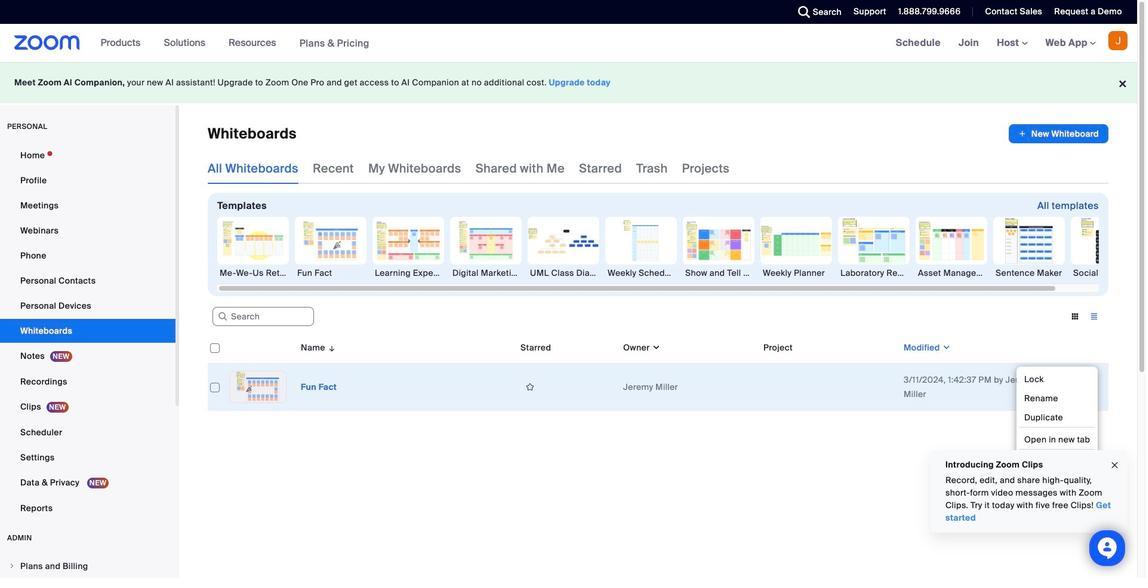 Task type: locate. For each thing, give the bounding box(es) containing it.
application
[[1009, 124, 1109, 143], [208, 332, 1118, 420], [521, 378, 614, 396]]

add image
[[1019, 128, 1027, 140]]

right image
[[8, 563, 16, 570]]

personal menu menu
[[0, 143, 176, 521]]

close image
[[1111, 458, 1120, 472]]

sentence maker element
[[994, 267, 1065, 279]]

footer
[[0, 62, 1138, 103]]

list mode, selected image
[[1085, 311, 1104, 322]]

thumbnail of fun fact image
[[230, 371, 286, 403]]

menu item
[[0, 555, 176, 578]]

cell
[[759, 364, 899, 411]]

arrow down image
[[325, 340, 336, 355]]

1 vertical spatial fun fact element
[[301, 382, 337, 392]]

banner
[[0, 24, 1138, 63]]

0 vertical spatial fun fact element
[[295, 267, 367, 279]]

laboratory report element
[[839, 267, 910, 279]]

meetings navigation
[[887, 24, 1138, 63]]

asset management element
[[916, 267, 988, 279]]

fun fact element
[[295, 267, 367, 279], [301, 382, 337, 392]]



Task type: describe. For each thing, give the bounding box(es) containing it.
more options for fun fact image
[[1079, 382, 1098, 392]]

product information navigation
[[92, 24, 379, 63]]

learning experience canvas element
[[373, 267, 444, 279]]

digital marketing canvas element
[[450, 267, 522, 279]]

down image
[[650, 342, 661, 354]]

weekly planner element
[[761, 267, 833, 279]]

me-we-us retrospective element
[[217, 267, 289, 279]]

weekly schedule element
[[606, 267, 677, 279]]

tabs of all whiteboard page tab list
[[208, 153, 730, 184]]

fun fact, modified at mar 11, 2024 by jeremy miller, link image
[[229, 371, 287, 403]]

Search text field
[[213, 307, 314, 326]]

uml class diagram element
[[528, 267, 600, 279]]

down image
[[940, 342, 951, 354]]

social emotional learning element
[[1071, 267, 1143, 279]]

profile picture image
[[1109, 31, 1128, 50]]

grid mode, not selected image
[[1066, 311, 1085, 322]]

show and tell with a twist element
[[683, 267, 755, 279]]

zoom logo image
[[14, 35, 80, 50]]



Task type: vqa. For each thing, say whether or not it's contained in the screenshot.
application
yes



